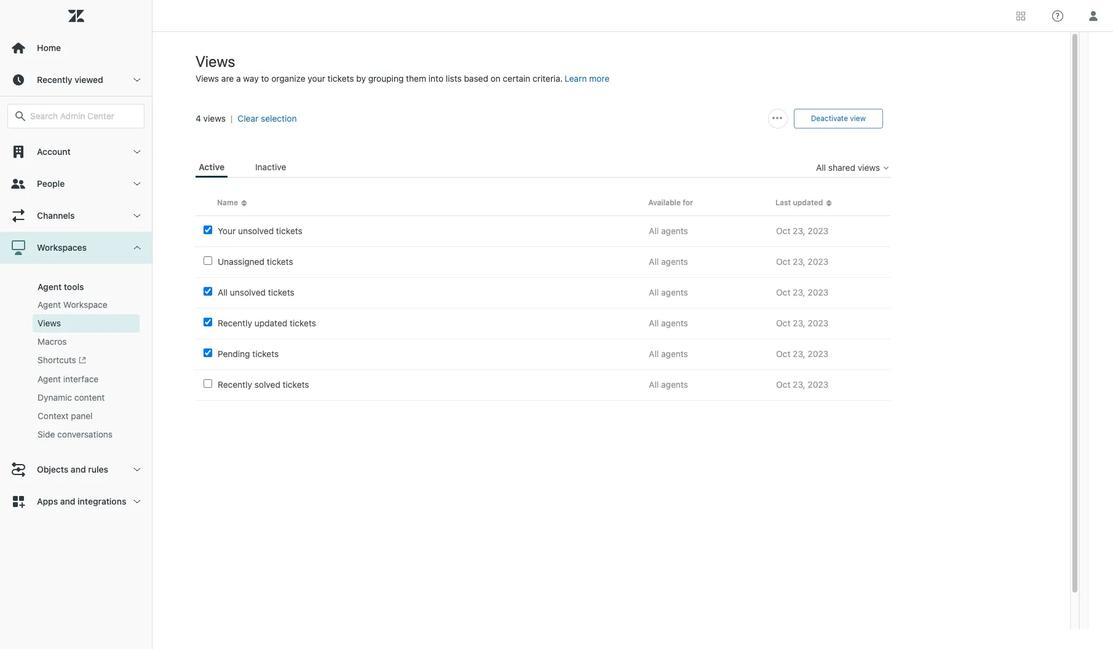 Task type: vqa. For each thing, say whether or not it's contained in the screenshot.
Messaging and live chat
no



Task type: locate. For each thing, give the bounding box(es) containing it.
1 agent from the top
[[38, 282, 62, 292]]

side conversations element
[[38, 429, 113, 441]]

people
[[37, 178, 65, 189]]

agent
[[38, 282, 62, 292], [38, 300, 61, 310], [38, 374, 61, 385]]

tree containing account
[[0, 136, 152, 518]]

recently viewed button
[[0, 64, 152, 96]]

tree item inside primary element
[[0, 232, 152, 454]]

agent up "views"
[[38, 300, 61, 310]]

objects and rules button
[[0, 454, 152, 486]]

agent left tools
[[38, 282, 62, 292]]

zendesk products image
[[1017, 11, 1025, 20]]

macros element
[[38, 336, 67, 348]]

agent workspace
[[38, 300, 107, 310]]

agent for agent tools
[[38, 282, 62, 292]]

2 agent from the top
[[38, 300, 61, 310]]

home button
[[0, 32, 152, 64]]

Search Admin Center field
[[30, 111, 137, 122]]

user menu image
[[1086, 8, 1102, 24]]

and for objects
[[71, 465, 86, 475]]

1 vertical spatial and
[[60, 497, 75, 507]]

integrations
[[78, 497, 126, 507]]

workspaces group
[[0, 264, 152, 454]]

agent interface
[[38, 374, 99, 385]]

and left rules
[[71, 465, 86, 475]]

side
[[38, 430, 55, 440]]

content
[[74, 393, 105, 403]]

dynamic
[[38, 393, 72, 403]]

account button
[[0, 136, 152, 168]]

side conversations link
[[33, 426, 140, 444]]

None search field
[[1, 104, 151, 129]]

tree item
[[0, 232, 152, 454]]

tree item containing workspaces
[[0, 232, 152, 454]]

agent tools element
[[38, 282, 84, 292]]

and
[[71, 465, 86, 475], [60, 497, 75, 507]]

agent for agent workspace
[[38, 300, 61, 310]]

1 vertical spatial agent
[[38, 300, 61, 310]]

conversations
[[57, 430, 113, 440]]

agent workspace element
[[38, 299, 107, 311]]

macros link
[[33, 333, 140, 351]]

home
[[37, 42, 61, 53]]

dynamic content link
[[33, 389, 140, 407]]

objects and rules
[[37, 465, 108, 475]]

shortcuts element
[[38, 354, 86, 367]]

recently viewed
[[37, 74, 103, 85]]

channels button
[[0, 200, 152, 232]]

apps
[[37, 497, 58, 507]]

recently
[[37, 74, 72, 85]]

account
[[37, 146, 71, 157]]

0 vertical spatial and
[[71, 465, 86, 475]]

tree
[[0, 136, 152, 518]]

agent up dynamic
[[38, 374, 61, 385]]

0 vertical spatial agent
[[38, 282, 62, 292]]

3 agent from the top
[[38, 374, 61, 385]]

workspaces
[[37, 242, 87, 253]]

and right the apps
[[60, 497, 75, 507]]

tree inside primary element
[[0, 136, 152, 518]]

views element
[[38, 317, 61, 330]]

primary element
[[0, 0, 153, 650]]

rules
[[88, 465, 108, 475]]

2 vertical spatial agent
[[38, 374, 61, 385]]



Task type: describe. For each thing, give the bounding box(es) containing it.
interface
[[63, 374, 99, 385]]

shortcuts link
[[33, 351, 140, 371]]

side conversations
[[38, 430, 113, 440]]

macros
[[38, 336, 67, 347]]

shortcuts
[[38, 355, 76, 365]]

dynamic content
[[38, 393, 105, 403]]

agent for agent interface
[[38, 374, 61, 385]]

context panel element
[[38, 410, 93, 423]]

agent interface link
[[33, 371, 140, 389]]

and for apps
[[60, 497, 75, 507]]

agent interface element
[[38, 374, 99, 386]]

apps and integrations
[[37, 497, 126, 507]]

channels
[[37, 210, 75, 221]]

none search field inside primary element
[[1, 104, 151, 129]]

objects
[[37, 465, 68, 475]]

context panel link
[[33, 407, 140, 426]]

help image
[[1053, 10, 1064, 21]]

views link
[[33, 314, 140, 333]]

viewed
[[75, 74, 103, 85]]

workspaces button
[[0, 232, 152, 264]]

context
[[38, 411, 69, 422]]

dynamic content element
[[38, 392, 105, 404]]

context panel
[[38, 411, 93, 422]]

workspace
[[63, 300, 107, 310]]

tools
[[64, 282, 84, 292]]

people button
[[0, 168, 152, 200]]

agent tools
[[38, 282, 84, 292]]

panel
[[71, 411, 93, 422]]

apps and integrations button
[[0, 486, 152, 518]]

agent workspace link
[[33, 296, 140, 314]]

views
[[38, 318, 61, 328]]



